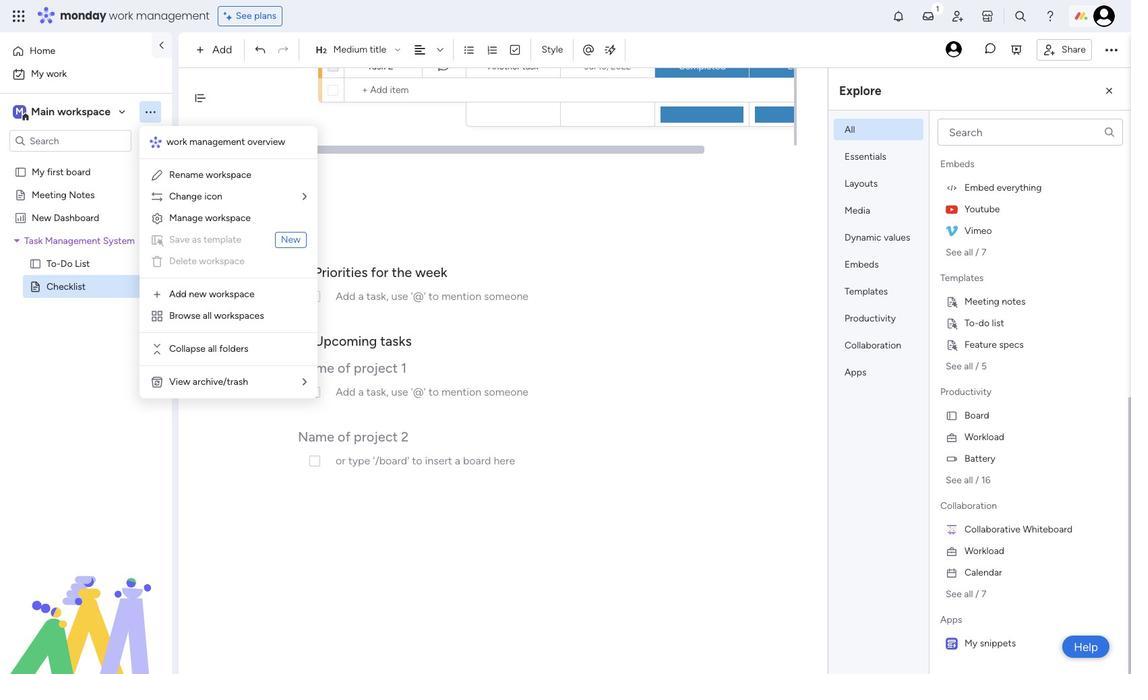 Task type: vqa. For each thing, say whether or not it's contained in the screenshot.
See inside the button
yes



Task type: describe. For each thing, give the bounding box(es) containing it.
see plans
[[236, 10, 277, 22]]

public board image for my
[[14, 165, 27, 178]]

collaboration inside list item
[[845, 340, 901, 351]]

template
[[204, 234, 241, 245]]

public dashboard image
[[14, 211, 27, 224]]

medium title
[[333, 44, 386, 55]]

dynamic values list item
[[834, 227, 924, 248]]

tasks
[[380, 333, 412, 349]]

/ for calendar
[[976, 588, 979, 600]]

my work
[[31, 68, 67, 80]]

browse
[[169, 310, 200, 322]]

all down add new workspace
[[203, 310, 212, 322]]

lottie animation image
[[0, 538, 172, 674]]

board
[[66, 166, 91, 177]]

for
[[371, 264, 389, 280]]

task for task 2
[[367, 61, 386, 72]]

notes
[[1002, 296, 1026, 307]]

menu item containing save as template
[[150, 232, 307, 248]]

checklist image
[[509, 44, 521, 56]]

meeting notes list item
[[935, 291, 1123, 312]]

monday marketplace image
[[981, 9, 994, 23]]

see for collaboration
[[946, 588, 962, 600]]

5
[[982, 360, 987, 372]]

share
[[1062, 43, 1086, 55]]

dynamic values
[[845, 232, 910, 243]]

1 horizontal spatial embeds
[[940, 158, 975, 170]]

youtube list item
[[935, 198, 1123, 220]]

📋 upcoming tasks
[[296, 333, 412, 349]]

all for collaboration
[[964, 588, 973, 600]]

to-do list list item
[[935, 312, 1123, 334]]

workload list item for calendar
[[935, 540, 1123, 562]]

work for monday
[[109, 8, 133, 24]]

collaborative whiteboard
[[965, 523, 1073, 535]]

2 vertical spatial work
[[167, 136, 187, 148]]

service icon image
[[150, 233, 164, 247]]

2022
[[611, 61, 631, 71]]

save
[[169, 234, 190, 245]]

specs
[[999, 339, 1024, 350]]

see plans button
[[218, 6, 283, 26]]

vimeo list item
[[935, 220, 1123, 241]]

list box containing my first board
[[0, 157, 172, 480]]

productivity inside list item
[[845, 313, 896, 324]]

my snippets list item
[[935, 632, 1123, 654]]

embed everything
[[965, 182, 1042, 193]]

save as template
[[169, 234, 241, 245]]

do
[[979, 317, 990, 329]]

1 vertical spatial collaboration
[[940, 500, 997, 512]]

delete workspace image
[[150, 255, 164, 268]]

help button
[[1063, 636, 1110, 658]]

my snippets
[[965, 637, 1016, 649]]

board activity image
[[946, 41, 962, 57]]

my for my snippets
[[965, 637, 978, 649]]

apps list item
[[834, 361, 924, 383]]

meeting notes
[[32, 189, 95, 200]]

collaboration list item
[[834, 334, 924, 356]]

media list item
[[834, 200, 924, 221]]

low
[[788, 60, 805, 72]]

browse all workspaces image
[[150, 309, 164, 323]]

list
[[992, 317, 1004, 329]]

home option
[[8, 40, 144, 62]]

search everything image
[[1014, 9, 1027, 23]]

embed
[[965, 182, 995, 193]]

lottie animation element
[[0, 538, 172, 674]]

change icon
[[169, 191, 222, 202]]

layouts
[[845, 178, 878, 189]]

help
[[1074, 640, 1098, 654]]

collapse all folders
[[169, 343, 248, 355]]

essentials
[[845, 151, 887, 162]]

undo ⌘+z image
[[254, 44, 267, 56]]

media
[[845, 205, 870, 216]]

notifications image
[[892, 9, 905, 23]]

week
[[415, 264, 447, 280]]

/ for feature specs
[[976, 360, 979, 372]]

manage workspace image
[[150, 212, 164, 225]]

apps inside list item
[[845, 367, 867, 378]]

/ for battery
[[976, 474, 979, 486]]

view archive/trash image
[[150, 376, 164, 389]]

all left the folders
[[208, 343, 217, 355]]

meeting notes
[[965, 296, 1026, 307]]

main workspace
[[31, 105, 111, 118]]

✨
[[296, 264, 311, 280]]

feature
[[965, 339, 997, 350]]

workspace for main workspace
[[57, 105, 111, 118]]

/ for vimeo
[[976, 246, 979, 258]]

feature specs list item
[[935, 334, 1123, 355]]

list
[[75, 258, 90, 269]]

rename workspace image
[[150, 169, 164, 182]]

completed
[[678, 60, 726, 72]]

title
[[370, 44, 386, 55]]

Search in workspace field
[[28, 133, 113, 149]]

work management overview
[[167, 136, 285, 148]]

✨ priorities for the week
[[296, 264, 447, 280]]

vimeo
[[965, 225, 992, 236]]

change icon image
[[150, 190, 164, 204]]

+ Add item text field
[[351, 82, 460, 98]]

workspaces
[[214, 310, 264, 322]]

delete
[[169, 256, 197, 267]]

new
[[189, 289, 207, 300]]

new dashboard
[[32, 212, 99, 223]]

1 vertical spatial apps
[[940, 614, 962, 626]]

the
[[392, 264, 412, 280]]

layouts list item
[[834, 173, 924, 194]]

my for my work
[[31, 68, 44, 80]]

collapse
[[169, 343, 206, 355]]

view
[[169, 376, 190, 388]]

icon
[[204, 191, 222, 202]]

add new workspace
[[169, 289, 255, 300]]

0 vertical spatial management
[[136, 8, 209, 24]]

invite members image
[[951, 9, 965, 23]]

checklist
[[47, 280, 86, 292]]

explore
[[839, 83, 882, 98]]

style button
[[536, 38, 569, 61]]

embeds list item
[[834, 253, 924, 275]]

embeds inside list item
[[845, 259, 879, 270]]

see all / 7 for vimeo
[[946, 246, 987, 258]]

see all / 5
[[946, 360, 987, 372]]

battery list item
[[935, 448, 1123, 469]]

jul
[[584, 61, 596, 71]]

public board image for meeting
[[14, 188, 27, 201]]

upcoming
[[314, 333, 377, 349]]

manage workspace
[[169, 212, 251, 224]]

view archive/trash
[[169, 376, 248, 388]]

to- for do
[[965, 317, 979, 329]]

to- for do
[[47, 258, 61, 269]]

search image
[[1104, 126, 1116, 138]]

notes
[[69, 189, 95, 200]]

all
[[845, 124, 855, 136]]

1 horizontal spatial templates
[[940, 272, 984, 284]]

collapse all folders image
[[150, 342, 164, 356]]

add for add new workspace
[[169, 289, 187, 300]]

whiteboard
[[1023, 523, 1073, 535]]



Task type: locate. For each thing, give the bounding box(es) containing it.
another
[[488, 61, 520, 71]]

1 horizontal spatial task
[[367, 61, 386, 72]]

2 workload from the top
[[965, 545, 1005, 557]]

meeting for meeting notes
[[965, 296, 1000, 307]]

1 horizontal spatial meeting
[[965, 296, 1000, 307]]

1 workload list item from the top
[[935, 426, 1123, 448]]

all left 5
[[964, 360, 973, 372]]

change
[[169, 191, 202, 202]]

task for task management system
[[24, 235, 43, 246]]

1 vertical spatial templates
[[845, 286, 888, 297]]

2
[[388, 61, 393, 72]]

my inside 'list item'
[[965, 637, 978, 649]]

management up rename workspace
[[189, 136, 245, 148]]

workload
[[965, 431, 1005, 443], [965, 545, 1005, 557]]

workspace up icon
[[206, 169, 251, 181]]

0 horizontal spatial productivity
[[845, 313, 896, 324]]

1 vertical spatial embeds
[[845, 259, 879, 270]]

task left 2
[[367, 61, 386, 72]]

0 vertical spatial see all / 7
[[946, 246, 987, 258]]

new
[[32, 212, 51, 223], [281, 234, 301, 245]]

workspace for delete workspace
[[199, 256, 245, 267]]

overview
[[247, 136, 285, 148]]

0 vertical spatial public board image
[[14, 165, 27, 178]]

rename workspace
[[169, 169, 251, 181]]

workload up battery
[[965, 431, 1005, 443]]

my for my first board
[[32, 166, 45, 177]]

collaborative
[[965, 523, 1021, 535]]

to- up feature on the right of the page
[[965, 317, 979, 329]]

option
[[0, 159, 172, 162]]

workload list item down collaborative whiteboard
[[935, 540, 1123, 562]]

templates up productivity list item at the right top of page
[[845, 286, 888, 297]]

youtube
[[965, 203, 1000, 215]]

workspace inside delete workspace 'menu item'
[[199, 256, 245, 267]]

2 vertical spatial my
[[965, 637, 978, 649]]

public board image
[[14, 165, 27, 178], [14, 188, 27, 201], [29, 280, 42, 293]]

rename
[[169, 169, 204, 181]]

1 vertical spatial productivity
[[940, 386, 992, 398]]

battery
[[965, 453, 996, 464]]

browse all workspaces
[[169, 310, 264, 322]]

workspace down template
[[199, 256, 245, 267]]

update feed image
[[922, 9, 935, 23]]

7 for calendar
[[982, 588, 987, 600]]

see all / 7 down 'calendar'
[[946, 588, 987, 600]]

workspace for manage workspace
[[205, 212, 251, 224]]

workload for board
[[965, 431, 1005, 443]]

0 horizontal spatial to-
[[47, 258, 61, 269]]

workspace for rename workspace
[[206, 169, 251, 181]]

new inside menu item
[[281, 234, 301, 245]]

dashboard
[[54, 212, 99, 223]]

1 horizontal spatial to-
[[965, 317, 979, 329]]

see for productivity
[[946, 474, 962, 486]]

new up ✨
[[281, 234, 301, 245]]

all for templates
[[964, 360, 973, 372]]

embeds up embed
[[940, 158, 975, 170]]

my
[[31, 68, 44, 80], [32, 166, 45, 177], [965, 637, 978, 649]]

to-do list
[[965, 317, 1004, 329]]

0 horizontal spatial work
[[46, 68, 67, 80]]

task
[[522, 61, 538, 71]]

1 vertical spatial management
[[189, 136, 245, 148]]

work up "rename"
[[167, 136, 187, 148]]

home
[[30, 45, 55, 57]]

manage
[[169, 212, 203, 224]]

workspace up search in workspace field
[[57, 105, 111, 118]]

management up the add "dropdown button"
[[136, 8, 209, 24]]

0 vertical spatial add
[[212, 43, 232, 56]]

1 vertical spatial meeting
[[965, 296, 1000, 307]]

0 horizontal spatial task
[[24, 235, 43, 246]]

2 horizontal spatial work
[[167, 136, 187, 148]]

all for embeds
[[964, 246, 973, 258]]

1 vertical spatial task
[[24, 235, 43, 246]]

workload for collaborative whiteboard
[[965, 545, 1005, 557]]

1 horizontal spatial collaboration
[[940, 500, 997, 512]]

1 vertical spatial public board image
[[14, 188, 27, 201]]

productivity up collaboration list item
[[845, 313, 896, 324]]

7 down 'calendar'
[[982, 588, 987, 600]]

1 vertical spatial workload list item
[[935, 540, 1123, 562]]

meeting down first
[[32, 189, 67, 200]]

system
[[103, 235, 135, 246]]

16
[[982, 474, 991, 486]]

0 vertical spatial my
[[31, 68, 44, 80]]

workload list item
[[935, 426, 1123, 448], [935, 540, 1123, 562]]

workspace inside workspace selection element
[[57, 105, 111, 118]]

archive/trash
[[193, 376, 248, 388]]

meeting for meeting notes
[[32, 189, 67, 200]]

0 horizontal spatial embeds
[[845, 259, 879, 270]]

task management system
[[24, 235, 135, 246]]

1 vertical spatial see all / 7
[[946, 588, 987, 600]]

new right public dashboard image
[[32, 212, 51, 223]]

style
[[542, 44, 563, 55]]

my inside option
[[31, 68, 44, 80]]

workspace options image
[[144, 105, 157, 118]]

0 vertical spatial 7
[[982, 246, 987, 258]]

add left new at the top left
[[169, 289, 187, 300]]

1 vertical spatial workload
[[965, 545, 1005, 557]]

all down vimeo
[[964, 246, 973, 258]]

collaboration down see all / 16
[[940, 500, 997, 512]]

add button
[[191, 39, 240, 61]]

first
[[47, 166, 64, 177]]

productivity up board
[[940, 386, 992, 398]]

/
[[976, 246, 979, 258], [976, 360, 979, 372], [976, 474, 979, 486], [976, 588, 979, 600]]

public board image left first
[[14, 165, 27, 178]]

work inside option
[[46, 68, 67, 80]]

templates list item
[[834, 280, 924, 302]]

see
[[236, 10, 252, 22], [946, 246, 962, 258], [946, 360, 962, 372], [946, 474, 962, 486], [946, 588, 962, 600]]

delete workspace
[[169, 256, 245, 267]]

my down home
[[31, 68, 44, 80]]

my work option
[[8, 63, 164, 85]]

1 / from the top
[[976, 246, 979, 258]]

0 vertical spatial apps
[[845, 367, 867, 378]]

delete workspace menu item
[[150, 253, 307, 270]]

jul 15, 2022
[[584, 61, 631, 71]]

0 horizontal spatial templates
[[845, 286, 888, 297]]

/ down vimeo
[[976, 246, 979, 258]]

1 vertical spatial 7
[[982, 588, 987, 600]]

mention image
[[582, 43, 596, 56]]

to-do list
[[47, 258, 90, 269]]

1 vertical spatial to-
[[965, 317, 979, 329]]

2 workload list item from the top
[[935, 540, 1123, 562]]

1 vertical spatial work
[[46, 68, 67, 80]]

my work link
[[8, 63, 164, 85]]

board
[[965, 410, 989, 421]]

3 / from the top
[[976, 474, 979, 486]]

0 vertical spatial productivity
[[845, 313, 896, 324]]

numbered list image
[[486, 44, 499, 56]]

folders
[[219, 343, 248, 355]]

1 see all / 7 from the top
[[946, 246, 987, 258]]

/ left 5
[[976, 360, 979, 372]]

help image
[[1044, 9, 1057, 23]]

embeds
[[940, 158, 975, 170], [845, 259, 879, 270]]

15,
[[598, 61, 609, 71]]

0 vertical spatial meeting
[[32, 189, 67, 200]]

workspace image
[[13, 104, 26, 119]]

templates inside list item
[[845, 286, 888, 297]]

workspace up template
[[205, 212, 251, 224]]

0 horizontal spatial new
[[32, 212, 51, 223]]

2 / from the top
[[976, 360, 979, 372]]

as
[[192, 234, 201, 245]]

0 horizontal spatial add
[[169, 289, 187, 300]]

calendar
[[965, 567, 1002, 578]]

0 vertical spatial embeds
[[940, 158, 975, 170]]

workspace up workspaces
[[209, 289, 255, 300]]

/ down 'calendar'
[[976, 588, 979, 600]]

/ left 16
[[976, 474, 979, 486]]

1 image
[[932, 1, 944, 16]]

all down 'calendar'
[[964, 588, 973, 600]]

collaboration up apps list item
[[845, 340, 901, 351]]

essentials list item
[[834, 146, 924, 167]]

management
[[136, 8, 209, 24], [189, 136, 245, 148]]

my inside list box
[[32, 166, 45, 177]]

1 7 from the top
[[982, 246, 987, 258]]

embed everything list item
[[935, 177, 1123, 198]]

collaboration
[[845, 340, 901, 351], [940, 500, 997, 512]]

1 vertical spatial add
[[169, 289, 187, 300]]

work down home
[[46, 68, 67, 80]]

None search field
[[938, 119, 1123, 146]]

0 vertical spatial workload
[[965, 431, 1005, 443]]

options image
[[299, 60, 311, 72]]

new for new
[[281, 234, 301, 245]]

caret down image
[[14, 236, 20, 245]]

1 workload from the top
[[965, 431, 1005, 443]]

7 down vimeo
[[982, 246, 987, 258]]

add left undo ⌘+z "image"
[[212, 43, 232, 56]]

plans
[[254, 10, 277, 22]]

Search search field
[[938, 119, 1123, 146]]

list arrow image
[[303, 378, 307, 387]]

share button
[[1037, 39, 1092, 60]]

v2 ellipsis image
[[1106, 41, 1118, 59]]

collaborative whiteboard list item
[[935, 518, 1123, 540]]

work for my
[[46, 68, 67, 80]]

menu item
[[150, 232, 307, 248]]

meeting inside list box
[[32, 189, 67, 200]]

1 horizontal spatial work
[[109, 8, 133, 24]]

to- right public board image
[[47, 258, 61, 269]]

dynamic values image
[[604, 43, 617, 57]]

see for templates
[[946, 360, 962, 372]]

workload up 'calendar'
[[965, 545, 1005, 557]]

add inside "dropdown button"
[[212, 43, 232, 56]]

templates up meeting notes
[[940, 272, 984, 284]]

0 horizontal spatial meeting
[[32, 189, 67, 200]]

my left snippets
[[965, 637, 978, 649]]

productivity
[[845, 313, 896, 324], [940, 386, 992, 398]]

m
[[16, 106, 24, 117]]

see all / 7 down vimeo
[[946, 246, 987, 258]]

0 vertical spatial new
[[32, 212, 51, 223]]

0 vertical spatial work
[[109, 8, 133, 24]]

see inside button
[[236, 10, 252, 22]]

0 vertical spatial collaboration
[[845, 340, 901, 351]]

all left 16
[[964, 474, 973, 486]]

embeds down dynamic
[[845, 259, 879, 270]]

menu
[[140, 126, 318, 398]]

kendall parks image
[[1093, 5, 1115, 27]]

1 horizontal spatial add
[[212, 43, 232, 56]]

public board image up public dashboard image
[[14, 188, 27, 201]]

1 vertical spatial new
[[281, 234, 301, 245]]

button padding image
[[1103, 84, 1116, 98]]

everything
[[997, 182, 1042, 193]]

menu image
[[275, 408, 285, 419]]

public board image
[[29, 257, 42, 270]]

work right monday
[[109, 8, 133, 24]]

0 vertical spatial to-
[[47, 258, 61, 269]]

workload list item up battery
[[935, 426, 1123, 448]]

all
[[964, 246, 973, 258], [203, 310, 212, 322], [208, 343, 217, 355], [964, 360, 973, 372], [964, 474, 973, 486], [964, 588, 973, 600]]

0 horizontal spatial collaboration
[[845, 340, 901, 351]]

0 vertical spatial templates
[[940, 272, 984, 284]]

2 see all / 7 from the top
[[946, 588, 987, 600]]

calendar list item
[[935, 562, 1123, 583]]

meeting inside meeting notes list item
[[965, 296, 1000, 307]]

to-
[[47, 258, 61, 269], [965, 317, 979, 329]]

list arrow image
[[303, 192, 307, 202]]

1 horizontal spatial apps
[[940, 614, 962, 626]]

1 horizontal spatial new
[[281, 234, 301, 245]]

do
[[61, 258, 73, 269]]

all for productivity
[[964, 474, 973, 486]]

meeting
[[32, 189, 67, 200], [965, 296, 1000, 307]]

management
[[45, 235, 101, 246]]

medium
[[333, 44, 368, 55]]

see for embeds
[[946, 246, 962, 258]]

new inside list box
[[32, 212, 51, 223]]

7 for vimeo
[[982, 246, 987, 258]]

add for add
[[212, 43, 232, 56]]

monday
[[60, 8, 106, 24]]

menu containing work management overview
[[140, 126, 318, 398]]

monday work management
[[60, 8, 209, 24]]

feature specs
[[965, 339, 1024, 350]]

bulleted list image
[[463, 44, 476, 56]]

0 vertical spatial task
[[367, 61, 386, 72]]

to- inside list box
[[47, 258, 61, 269]]

4 / from the top
[[976, 588, 979, 600]]

public board image down public board image
[[29, 280, 42, 293]]

values
[[884, 232, 910, 243]]

my left first
[[32, 166, 45, 177]]

2 vertical spatial public board image
[[29, 280, 42, 293]]

board list item
[[935, 404, 1123, 426]]

task 2
[[367, 61, 393, 72]]

productivity list item
[[834, 307, 924, 329]]

see all / 7 for calendar
[[946, 588, 987, 600]]

to- inside list item
[[965, 317, 979, 329]]

2 7 from the top
[[982, 588, 987, 600]]

new for new dashboard
[[32, 212, 51, 223]]

task right caret down image
[[24, 235, 43, 246]]

my first board
[[32, 166, 91, 177]]

another task
[[488, 61, 538, 71]]

all list item
[[834, 119, 924, 140]]

snippets
[[980, 637, 1016, 649]]

0 horizontal spatial apps
[[845, 367, 867, 378]]

task inside list box
[[24, 235, 43, 246]]

1 vertical spatial my
[[32, 166, 45, 177]]

1 horizontal spatial productivity
[[940, 386, 992, 398]]

select product image
[[12, 9, 26, 23]]

meeting up do
[[965, 296, 1000, 307]]

workload list item for battery
[[935, 426, 1123, 448]]

workspace selection element
[[13, 104, 113, 121]]

priorities
[[314, 264, 368, 280]]

0 vertical spatial workload list item
[[935, 426, 1123, 448]]

list box
[[0, 157, 172, 480]]

add new workspace image
[[150, 288, 164, 301]]

home link
[[8, 40, 144, 62]]



